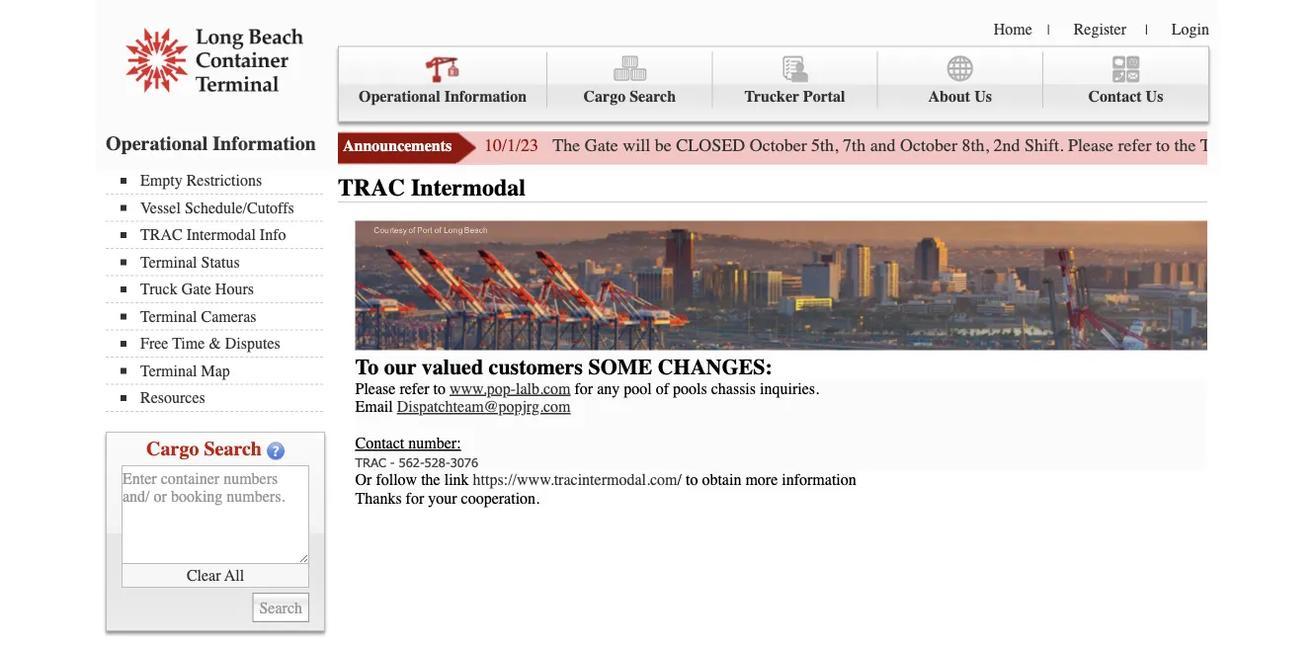 Task type: vqa. For each thing, say whether or not it's contained in the screenshot.
cooperation​.​
yes



Task type: locate. For each thing, give the bounding box(es) containing it.
us for about us
[[975, 87, 993, 106]]

1 vertical spatial cargo search
[[146, 438, 262, 461]]

1 horizontal spatial us
[[1146, 87, 1164, 106]]

0 vertical spatial terminal
[[140, 253, 197, 271]]

cargo search link
[[548, 52, 713, 108]]

clear all button
[[122, 565, 309, 588]]

trac inside trac - 562-528-3076​ or follow the link https://www.tracintermodal.com​ / to obtain more information thanks for your cooperation​.​
[[355, 454, 386, 470]]

cameras
[[201, 307, 257, 326]]

1 horizontal spatial please
[[1069, 135, 1114, 156]]

intermodal
[[411, 175, 526, 202], [187, 226, 256, 244]]

1 horizontal spatial for
[[575, 380, 593, 398]]

truck inside empty restrictions vessel schedule/cutoffs trac intermodal info terminal status truck gate hours terminal cameras free time & disputes terminal map resources
[[140, 280, 178, 299]]

contact up -
[[355, 435, 405, 453]]

to right /
[[686, 471, 698, 489]]

the down contact us link
[[1175, 135, 1197, 156]]

1 vertical spatial intermodal
[[187, 226, 256, 244]]

cargo up "will"
[[584, 87, 626, 106]]

refer right email
[[400, 380, 430, 398]]

0 vertical spatial the
[[1175, 135, 1197, 156]]

1 vertical spatial operational information
[[106, 132, 316, 155]]

trac for trac intermodal
[[338, 175, 405, 202]]

cargo search
[[584, 87, 676, 106], [146, 438, 262, 461]]

search up the be at top
[[630, 87, 676, 106]]

| left login at the top right
[[1146, 22, 1149, 38]]

2 horizontal spatial gate
[[1247, 135, 1281, 156]]

shift.
[[1025, 135, 1064, 156]]

contact for contact us
[[1089, 87, 1143, 106]]

0 vertical spatial search
[[630, 87, 676, 106]]

1 horizontal spatial information
[[445, 87, 527, 106]]

0 horizontal spatial to
[[434, 380, 446, 398]]

0 horizontal spatial contact
[[355, 435, 405, 453]]

gate
[[585, 135, 619, 156], [1247, 135, 1281, 156], [182, 280, 211, 299]]

1 horizontal spatial to
[[686, 471, 698, 489]]

cargo search down resources link
[[146, 438, 262, 461]]

2 terminal from the top
[[140, 307, 197, 326]]

trac for trac - 562-528-3076​ or follow the link https://www.tracintermodal.com​ / to obtain more information thanks for your cooperation​.​
[[355, 454, 386, 470]]

0 horizontal spatial refer
[[400, 380, 430, 398]]

information up restrictions
[[213, 132, 316, 155]]

0 vertical spatial cargo
[[584, 87, 626, 106]]

operational up empty on the left
[[106, 132, 208, 155]]

trac inside empty restrictions vessel schedule/cutoffs trac intermodal info terminal status truck gate hours terminal cameras free time & disputes terminal map resources
[[140, 226, 183, 244]]

information up 10/1/23
[[445, 87, 527, 106]]

search
[[630, 87, 676, 106], [204, 438, 262, 461]]

for inside trac - 562-528-3076​ or follow the link https://www.tracintermodal.com​ / to obtain more information thanks for your cooperation​.​
[[406, 489, 424, 508]]

menu bar
[[338, 46, 1210, 122], [106, 170, 333, 412]]

october left 5th,
[[750, 135, 807, 156]]

please
[[1069, 135, 1114, 156], [355, 380, 396, 398]]

1 horizontal spatial menu bar
[[338, 46, 1210, 122]]

|
[[1048, 22, 1051, 38], [1146, 22, 1149, 38]]

search down resources link
[[204, 438, 262, 461]]

the inside trac - 562-528-3076​ or follow the link https://www.tracintermodal.com​ / to obtain more information thanks for your cooperation​.​
[[421, 471, 441, 489]]

october
[[750, 135, 807, 156], [901, 135, 958, 156]]

terminal up resources
[[140, 362, 197, 380]]

0 vertical spatial for
[[575, 380, 593, 398]]

0 vertical spatial operational information
[[359, 87, 527, 106]]

please up contact number:
[[355, 380, 396, 398]]

lalb.com
[[516, 380, 571, 398]]

login link
[[1172, 20, 1210, 38]]

refer
[[1119, 135, 1152, 156], [400, 380, 430, 398]]

1 vertical spatial terminal
[[140, 307, 197, 326]]

1 horizontal spatial contact
[[1089, 87, 1143, 106]]

1 horizontal spatial october
[[901, 135, 958, 156]]

search inside cargo search link
[[630, 87, 676, 106]]

hours
[[215, 280, 254, 299]]

1 terminal from the top
[[140, 253, 197, 271]]

for left any
[[575, 380, 593, 398]]

terminal left status
[[140, 253, 197, 271]]

1 horizontal spatial |
[[1146, 22, 1149, 38]]

1 vertical spatial please
[[355, 380, 396, 398]]

0 horizontal spatial information
[[213, 132, 316, 155]]

any
[[597, 380, 620, 398]]

0 horizontal spatial october
[[750, 135, 807, 156]]

inquiries.
[[760, 380, 820, 398]]

link
[[445, 471, 469, 489]]

528-
[[425, 454, 450, 470]]

1 horizontal spatial operational
[[359, 87, 441, 106]]

0 horizontal spatial the
[[421, 471, 441, 489]]

None submit
[[253, 593, 309, 623]]

1 vertical spatial operational
[[106, 132, 208, 155]]

1 us from the left
[[975, 87, 993, 106]]

0 vertical spatial truck
[[1201, 135, 1243, 156]]

status
[[201, 253, 240, 271]]

to
[[1157, 135, 1171, 156], [434, 380, 446, 398], [686, 471, 698, 489]]

truck gate hours link
[[121, 280, 323, 299]]

https://www.tracintermodal.com​ link
[[473, 471, 678, 489]]

free time & disputes link
[[121, 335, 323, 353]]

0 vertical spatial to
[[1157, 135, 1171, 156]]

announcements
[[343, 137, 452, 155]]

gate right the
[[585, 135, 619, 156]]

contact down register link
[[1089, 87, 1143, 106]]

trac down the announcements
[[338, 175, 405, 202]]

trac intermodal info link
[[121, 226, 323, 244]]

truck
[[1201, 135, 1243, 156], [140, 280, 178, 299]]

empty restrictions link
[[121, 172, 323, 190]]

1 horizontal spatial refer
[[1119, 135, 1152, 156]]

1 vertical spatial information
[[213, 132, 316, 155]]

gate left the "hou" at top
[[1247, 135, 1281, 156]]

trac intermodal
[[338, 175, 526, 202]]

1 vertical spatial truck
[[140, 280, 178, 299]]

0 vertical spatial contact
[[1089, 87, 1143, 106]]

operational up the announcements
[[359, 87, 441, 106]]

the
[[1175, 135, 1197, 156], [421, 471, 441, 489]]

0 horizontal spatial intermodal
[[187, 226, 256, 244]]

5th,
[[812, 135, 839, 156]]

trucker
[[745, 87, 800, 106]]

truck up free
[[140, 280, 178, 299]]

0 horizontal spatial us
[[975, 87, 993, 106]]

0 horizontal spatial operational information
[[106, 132, 316, 155]]

pools
[[673, 380, 708, 398]]

&
[[209, 335, 221, 353]]

thanks
[[355, 489, 402, 508]]

please right 'shift.'
[[1069, 135, 1114, 156]]

1 vertical spatial contact
[[355, 435, 405, 453]]

1 horizontal spatial cargo
[[584, 87, 626, 106]]

all
[[225, 567, 244, 585]]

or
[[355, 471, 372, 489]]

1 vertical spatial refer
[[400, 380, 430, 398]]

map
[[201, 362, 230, 380]]

562-
[[399, 454, 425, 470]]

1 horizontal spatial the
[[1175, 135, 1197, 156]]

cargo down resources
[[146, 438, 199, 461]]

operational information up empty restrictions link
[[106, 132, 316, 155]]

2 horizontal spatial to
[[1157, 135, 1171, 156]]

cargo search up "will"
[[584, 87, 676, 106]]

0 horizontal spatial |
[[1048, 22, 1051, 38]]

0 vertical spatial intermodal
[[411, 175, 526, 202]]

0 vertical spatial menu bar
[[338, 46, 1210, 122]]

1 vertical spatial for
[[406, 489, 424, 508]]

1 vertical spatial cargo
[[146, 438, 199, 461]]

2 october from the left
[[901, 135, 958, 156]]

to left www.pop-
[[434, 380, 446, 398]]

intermodal down 10/1/23
[[411, 175, 526, 202]]

2 us from the left
[[1146, 87, 1164, 106]]

0 horizontal spatial for
[[406, 489, 424, 508]]

terminal
[[140, 253, 197, 271], [140, 307, 197, 326], [140, 362, 197, 380]]

0 horizontal spatial please
[[355, 380, 396, 398]]

terminal map link
[[121, 362, 323, 380]]

menu bar containing empty restrictions
[[106, 170, 333, 412]]

trac up or
[[355, 454, 386, 470]]

0 horizontal spatial search
[[204, 438, 262, 461]]

| right 'home'
[[1048, 22, 1051, 38]]

operational information up the announcements
[[359, 87, 527, 106]]

contact inside contact us link
[[1089, 87, 1143, 106]]

2 vertical spatial trac
[[355, 454, 386, 470]]

for inside ​​​​​​​​​​​​​​​​​​​to our valued customers  some changes: please refer to www.pop-lalb.com for any pool of pools chassis inquiries.
[[575, 380, 593, 398]]

be
[[655, 135, 672, 156]]

1 horizontal spatial cargo search
[[584, 87, 676, 106]]

dispatchteam@popjrg.com
[[397, 398, 571, 416]]

for left your
[[406, 489, 424, 508]]

home
[[994, 20, 1033, 38]]

operational
[[359, 87, 441, 106], [106, 132, 208, 155]]

truck left the "hou" at top
[[1201, 135, 1243, 156]]

1 vertical spatial search
[[204, 438, 262, 461]]

terminal up free
[[140, 307, 197, 326]]

trac down the vessel
[[140, 226, 183, 244]]

resources
[[140, 389, 205, 407]]

trac - 562-528-3076​ or follow the link https://www.tracintermodal.com​ / to obtain more information thanks for your cooperation​.​
[[355, 454, 857, 508]]

1 vertical spatial trac
[[140, 226, 183, 244]]

contact number:
[[355, 435, 461, 453]]

cooperation​.​
[[461, 489, 540, 508]]

1 horizontal spatial intermodal
[[411, 175, 526, 202]]

gate down status
[[182, 280, 211, 299]]

1 horizontal spatial search
[[630, 87, 676, 106]]

1 vertical spatial to
[[434, 380, 446, 398]]

www.pop-
[[450, 380, 516, 398]]

intermodal up status
[[187, 226, 256, 244]]

7th
[[843, 135, 866, 156]]

0 vertical spatial trac
[[338, 175, 405, 202]]

1 vertical spatial the
[[421, 471, 441, 489]]

0 horizontal spatial gate
[[182, 280, 211, 299]]

october right and
[[901, 135, 958, 156]]

trucker portal link
[[713, 52, 879, 108]]

information
[[445, 87, 527, 106], [213, 132, 316, 155]]

0 horizontal spatial menu bar
[[106, 170, 333, 412]]

the down 528-
[[421, 471, 441, 489]]

pool
[[624, 380, 652, 398]]

0 horizontal spatial truck
[[140, 280, 178, 299]]

2 vertical spatial terminal
[[140, 362, 197, 380]]

cargo
[[584, 87, 626, 106], [146, 438, 199, 461]]

2 vertical spatial to
[[686, 471, 698, 489]]

1 vertical spatial menu bar
[[106, 170, 333, 412]]

for
[[575, 380, 593, 398], [406, 489, 424, 508]]

restrictions
[[187, 172, 262, 190]]

to down contact us
[[1157, 135, 1171, 156]]

refer down contact us
[[1119, 135, 1152, 156]]

contact
[[1089, 87, 1143, 106], [355, 435, 405, 453]]

​​​​​​​​​​​​​​​​​​​to our valued customers  some changes: please refer to www.pop-lalb.com for any pool of pools chassis inquiries.
[[355, 354, 820, 398]]

number:
[[409, 435, 461, 453]]



Task type: describe. For each thing, give the bounding box(es) containing it.
about us
[[929, 87, 993, 106]]

more
[[746, 471, 778, 489]]

closed
[[676, 135, 746, 156]]

gate inside empty restrictions vessel schedule/cutoffs trac intermodal info terminal status truck gate hours terminal cameras free time & disputes terminal map resources
[[182, 280, 211, 299]]

follow
[[376, 471, 417, 489]]

clear
[[187, 567, 221, 585]]

empty
[[140, 172, 183, 190]]

0 vertical spatial cargo search
[[584, 87, 676, 106]]

us for contact us
[[1146, 87, 1164, 106]]

dispatchteam@popjrg.com link
[[397, 398, 571, 416]]

0 vertical spatial information
[[445, 87, 527, 106]]

please inside ​​​​​​​​​​​​​​​​​​​to our valued customers  some changes: please refer to www.pop-lalb.com for any pool of pools chassis inquiries.
[[355, 380, 396, 398]]

register link
[[1074, 20, 1127, 38]]

free
[[140, 335, 169, 353]]

8th,
[[963, 135, 990, 156]]

contact us link
[[1044, 52, 1209, 108]]

vessel
[[140, 199, 181, 217]]

chassis
[[712, 380, 756, 398]]

1 horizontal spatial operational information
[[359, 87, 527, 106]]

2 | from the left
[[1146, 22, 1149, 38]]

www.pop-lalb.com link
[[450, 380, 571, 398]]

vessel schedule/cutoffs link
[[121, 199, 323, 217]]

https://www.tracintermodal.com​
[[473, 471, 678, 489]]

to inside ​​​​​​​​​​​​​​​​​​​to our valued customers  some changes: please refer to www.pop-lalb.com for any pool of pools chassis inquiries.
[[434, 380, 446, 398]]

1 october from the left
[[750, 135, 807, 156]]

-
[[390, 454, 395, 470]]

contact for contact number:
[[355, 435, 405, 453]]

terminal status link
[[121, 253, 323, 271]]

clear all
[[187, 567, 244, 585]]

empty restrictions vessel schedule/cutoffs trac intermodal info terminal status truck gate hours terminal cameras free time & disputes terminal map resources
[[140, 172, 294, 407]]

1 | from the left
[[1048, 22, 1051, 38]]

0 horizontal spatial operational
[[106, 132, 208, 155]]

contact us
[[1089, 87, 1164, 106]]

info
[[260, 226, 286, 244]]

10/1/23 the gate will be closed october 5th, 7th and october 8th, 2nd shift. please refer to the truck gate hou
[[484, 135, 1316, 156]]

to inside trac - 562-528-3076​ or follow the link https://www.tracintermodal.com​ / to obtain more information thanks for your cooperation​.​
[[686, 471, 698, 489]]

valued
[[422, 354, 484, 380]]

menu bar containing operational information
[[338, 46, 1210, 122]]

terminal cameras link
[[121, 307, 323, 326]]

login
[[1172, 20, 1210, 38]]

email dispatchteam@popjrg.com
[[355, 398, 571, 416]]

obtain
[[702, 471, 742, 489]]

portal
[[804, 87, 846, 106]]

changes:
[[658, 354, 773, 380]]

will
[[623, 135, 651, 156]]

resources link
[[121, 389, 323, 407]]

hou
[[1285, 135, 1316, 156]]

1 horizontal spatial gate
[[585, 135, 619, 156]]

disputes
[[225, 335, 281, 353]]

3 terminal from the top
[[140, 362, 197, 380]]

0 vertical spatial operational
[[359, 87, 441, 106]]

1 horizontal spatial truck
[[1201, 135, 1243, 156]]

some
[[589, 354, 653, 380]]

refer inside ​​​​​​​​​​​​​​​​​​​to our valued customers  some changes: please refer to www.pop-lalb.com for any pool of pools chassis inquiries.
[[400, 380, 430, 398]]

​​​​​​​​​​​​​​​​​​​to
[[355, 354, 379, 380]]

0 vertical spatial please
[[1069, 135, 1114, 156]]

our
[[384, 354, 417, 380]]

customers
[[489, 354, 583, 380]]

schedule/cutoffs
[[185, 199, 294, 217]]

of
[[656, 380, 669, 398]]

/
[[678, 471, 682, 489]]

the
[[553, 135, 581, 156]]

operational information link
[[339, 52, 548, 108]]

and
[[871, 135, 896, 156]]

3076​
[[450, 454, 479, 470]]

10/1/23
[[484, 135, 539, 156]]

home link
[[994, 20, 1033, 38]]

information
[[782, 471, 857, 489]]

about us link
[[879, 52, 1044, 108]]

email
[[355, 398, 393, 416]]

time
[[172, 335, 205, 353]]

0 horizontal spatial cargo search
[[146, 438, 262, 461]]

about
[[929, 87, 971, 106]]

register
[[1074, 20, 1127, 38]]

2nd
[[994, 135, 1021, 156]]

your
[[428, 489, 457, 508]]

intermodal inside empty restrictions vessel schedule/cutoffs trac intermodal info terminal status truck gate hours terminal cameras free time & disputes terminal map resources
[[187, 226, 256, 244]]

Enter container numbers and/ or booking numbers.  text field
[[122, 466, 309, 565]]

trucker portal
[[745, 87, 846, 106]]

0 vertical spatial refer
[[1119, 135, 1152, 156]]

0 horizontal spatial cargo
[[146, 438, 199, 461]]



